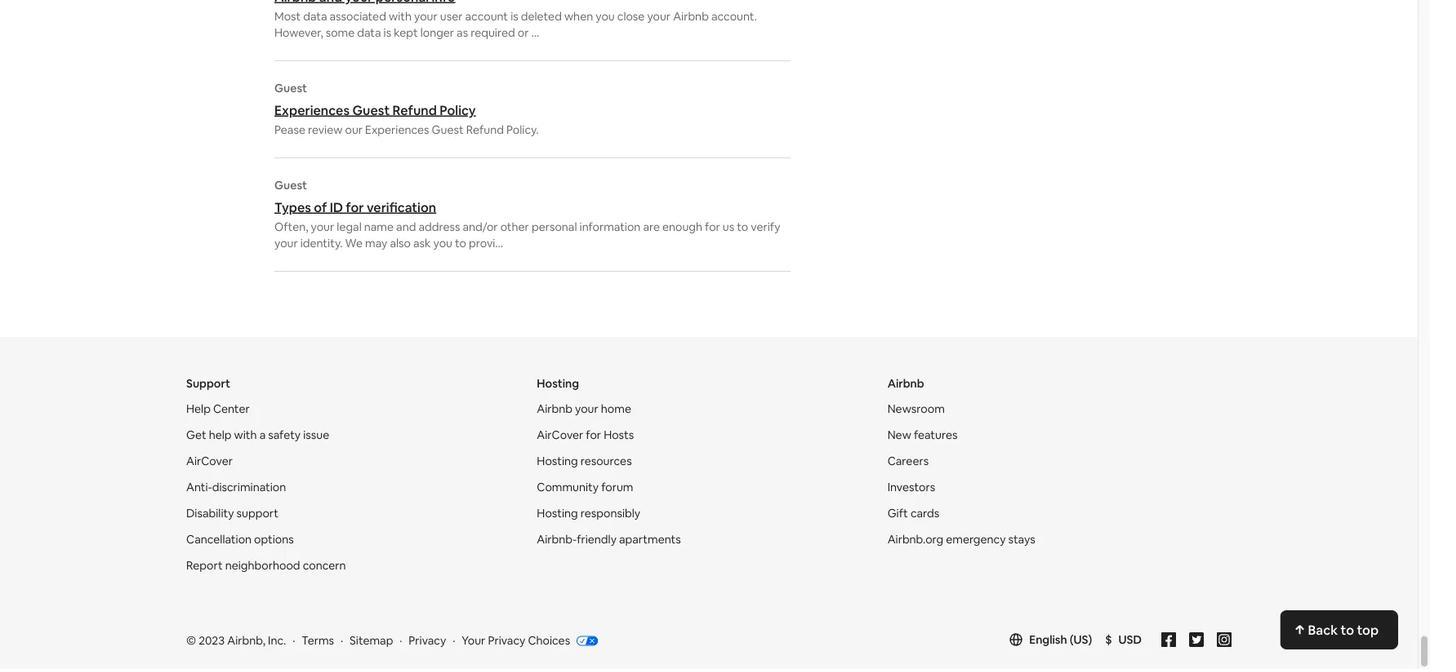 Task type: describe. For each thing, give the bounding box(es) containing it.
report neighborhood concern link
[[186, 559, 346, 574]]

cancellation options link
[[186, 533, 294, 548]]

anti-discrimination
[[186, 481, 286, 496]]

gift cards
[[888, 507, 940, 522]]

and
[[396, 220, 416, 235]]

1 vertical spatial is
[[384, 26, 391, 40]]

aircover for hosts link
[[537, 429, 634, 443]]

airbnb,
[[227, 634, 265, 649]]

experiences guest refund policy link
[[275, 102, 791, 119]]

personal
[[532, 220, 577, 235]]

cancellation options
[[186, 533, 294, 548]]

airbnb inside most data associated with your user account is deleted when you close your airbnb account. however, some data is kept longer as required or …
[[673, 9, 709, 24]]

hosting for hosting resources
[[537, 455, 578, 469]]

issue
[[303, 429, 329, 443]]

your up identity.
[[311, 220, 334, 235]]

aircover for aircover for hosts
[[537, 429, 584, 443]]

help
[[186, 402, 211, 417]]

careers link
[[888, 455, 929, 469]]

guest inside guest types of id for verification often, your legal name and address and/or other personal information are enough for us to verify your identity. we may also ask you to provi…
[[275, 179, 307, 193]]

new features link
[[888, 429, 958, 443]]

legal
[[337, 220, 362, 235]]

aircover for hosts
[[537, 429, 634, 443]]

emergency
[[946, 533, 1006, 548]]

airbnb.org emergency stays
[[888, 533, 1036, 548]]

report neighborhood concern
[[186, 559, 346, 574]]

inc.
[[268, 634, 286, 649]]

terms link
[[302, 634, 334, 649]]

community forum link
[[537, 481, 634, 496]]

user
[[440, 9, 463, 24]]

hosting for hosting responsibly
[[537, 507, 578, 522]]

however,
[[275, 26, 323, 40]]

aircover link
[[186, 455, 233, 469]]

your up the aircover for hosts
[[575, 402, 599, 417]]

airbnb-friendly apartments
[[537, 533, 681, 548]]

verify
[[751, 220, 781, 235]]

0 vertical spatial is
[[511, 9, 519, 24]]

airbnb-
[[537, 533, 577, 548]]

new
[[888, 429, 912, 443]]

airbnb for airbnb your home
[[537, 402, 573, 417]]

cards
[[911, 507, 940, 522]]

report
[[186, 559, 223, 574]]

0 vertical spatial data
[[303, 9, 327, 24]]

terms
[[302, 634, 334, 649]]

0 horizontal spatial experiences
[[275, 102, 350, 119]]

back to top button
[[1281, 611, 1399, 650]]

ask
[[413, 237, 431, 251]]

your
[[462, 634, 486, 649]]

hosting responsibly
[[537, 507, 641, 522]]

address
[[419, 220, 460, 235]]

get help with a safety issue link
[[186, 429, 329, 443]]

types of id for verification element
[[275, 179, 791, 252]]

to inside 'back to top' button
[[1341, 622, 1355, 639]]

close
[[617, 9, 645, 24]]

you inside guest types of id for verification often, your legal name and address and/or other personal information are enough for us to verify your identity. we may also ask you to provi…
[[433, 237, 453, 251]]

stays
[[1009, 533, 1036, 548]]

english (us) button
[[1010, 634, 1092, 648]]

guest up the pease
[[275, 81, 307, 96]]

©
[[186, 634, 196, 649]]

may
[[365, 237, 388, 251]]

we
[[345, 237, 363, 251]]

hosting resources
[[537, 455, 632, 469]]

gift cards link
[[888, 507, 940, 522]]

or
[[518, 26, 529, 40]]

some
[[326, 26, 355, 40]]

2 vertical spatial for
[[586, 429, 601, 443]]

gift
[[888, 507, 908, 522]]

longer
[[420, 26, 454, 40]]

and/or
[[463, 220, 498, 235]]

careers
[[888, 455, 929, 469]]

account
[[465, 9, 508, 24]]

resources
[[581, 455, 632, 469]]

responsibly
[[581, 507, 641, 522]]

neighborhood
[[225, 559, 300, 574]]

account.
[[712, 9, 757, 24]]

us
[[723, 220, 735, 235]]

safety
[[268, 429, 301, 443]]

guest experiences guest refund policy pease review our experiences guest refund policy.
[[275, 81, 539, 138]]

guest up our
[[353, 102, 390, 119]]



Task type: locate. For each thing, give the bounding box(es) containing it.
disability support link
[[186, 507, 279, 522]]

help center link
[[186, 402, 250, 417]]

is
[[511, 9, 519, 24], [384, 26, 391, 40]]

support
[[186, 377, 230, 392]]

review
[[308, 123, 343, 138]]

center
[[213, 402, 250, 417]]

as
[[457, 26, 468, 40]]

newsroom
[[888, 402, 945, 417]]

0 vertical spatial airbnb
[[673, 9, 709, 24]]

hosting up community
[[537, 455, 578, 469]]

get
[[186, 429, 206, 443]]

hosting responsibly link
[[537, 507, 641, 522]]

experiences up review
[[275, 102, 350, 119]]

you left close
[[596, 9, 615, 24]]

0 vertical spatial aircover
[[537, 429, 584, 443]]

refund down 'policy'
[[466, 123, 504, 138]]

1 vertical spatial data
[[357, 26, 381, 40]]

0 horizontal spatial with
[[234, 429, 257, 443]]

1 horizontal spatial is
[[511, 9, 519, 24]]

back to top
[[1308, 622, 1379, 639]]

hosting up airbnb- on the left bottom of page
[[537, 507, 578, 522]]

new features
[[888, 429, 958, 443]]

of
[[314, 199, 327, 216]]

also
[[390, 237, 411, 251]]

1 vertical spatial hosting
[[537, 455, 578, 469]]

0 horizontal spatial is
[[384, 26, 391, 40]]

anti-discrimination link
[[186, 481, 286, 496]]

0 vertical spatial you
[[596, 9, 615, 24]]

0 vertical spatial for
[[346, 199, 364, 216]]

3 hosting from the top
[[537, 507, 578, 522]]

sitemap
[[350, 634, 393, 649]]

2 vertical spatial hosting
[[537, 507, 578, 522]]

english
[[1030, 634, 1068, 648]]

is up the or
[[511, 9, 519, 24]]

$ usd
[[1106, 634, 1142, 648]]

to right us
[[737, 220, 749, 235]]

1 vertical spatial airbnb
[[888, 377, 925, 392]]

disability
[[186, 507, 234, 522]]

$
[[1106, 634, 1112, 648]]

airbnb
[[673, 9, 709, 24], [888, 377, 925, 392], [537, 402, 573, 417]]

often,
[[275, 220, 308, 235]]

…
[[531, 26, 539, 40]]

0 horizontal spatial refund
[[393, 102, 437, 119]]

1 horizontal spatial you
[[596, 9, 615, 24]]

guest types of id for verification often, your legal name and address and/or other personal information are enough for us to verify your identity. we may also ask you to provi…
[[275, 179, 781, 251]]

your privacy choices
[[462, 634, 570, 649]]

1 horizontal spatial with
[[389, 9, 412, 24]]

0 vertical spatial refund
[[393, 102, 437, 119]]

your right close
[[647, 9, 671, 24]]

with
[[389, 9, 412, 24], [234, 429, 257, 443]]

experiences guest refund policy element
[[275, 81, 791, 138]]

your up the longer
[[414, 9, 438, 24]]

identity.
[[300, 237, 343, 251]]

airbnb-friendly apartments link
[[537, 533, 681, 548]]

privacy left your
[[409, 634, 446, 649]]

for right id
[[346, 199, 364, 216]]

·
[[293, 634, 295, 649]]

community
[[537, 481, 599, 496]]

with left a
[[234, 429, 257, 443]]

privacy link
[[409, 634, 446, 649]]

most
[[275, 9, 301, 24]]

© 2023 airbnb, inc.
[[186, 634, 286, 649]]

when
[[564, 9, 593, 24]]

1 horizontal spatial aircover
[[537, 429, 584, 443]]

are
[[643, 220, 660, 235]]

aircover for aircover link
[[186, 455, 233, 469]]

apartments
[[619, 533, 681, 548]]

navigate to facebook image
[[1162, 634, 1176, 648]]

community forum
[[537, 481, 634, 496]]

support
[[237, 507, 279, 522]]

to
[[737, 220, 749, 235], [455, 237, 466, 251], [1341, 622, 1355, 639]]

guest down 'policy'
[[432, 123, 464, 138]]

1 horizontal spatial refund
[[466, 123, 504, 138]]

navigate to twitter image
[[1190, 634, 1204, 648]]

2 horizontal spatial for
[[705, 220, 720, 235]]

0 horizontal spatial privacy
[[409, 634, 446, 649]]

options
[[254, 533, 294, 548]]

your down often,
[[275, 237, 298, 251]]

aircover up anti-
[[186, 455, 233, 469]]

airbnb for airbnb
[[888, 377, 925, 392]]

name
[[364, 220, 394, 235]]

2 horizontal spatial to
[[1341, 622, 1355, 639]]

2 hosting from the top
[[537, 455, 578, 469]]

0 horizontal spatial to
[[455, 237, 466, 251]]

0 horizontal spatial for
[[346, 199, 364, 216]]

you down the address
[[433, 237, 453, 251]]

sitemap link
[[350, 634, 393, 649]]

concern
[[303, 559, 346, 574]]

data
[[303, 9, 327, 24], [357, 26, 381, 40]]

with inside most data associated with your user account is deleted when you close your airbnb account. however, some data is kept longer as required or …
[[389, 9, 412, 24]]

airbnb your home link
[[537, 402, 631, 417]]

0 vertical spatial with
[[389, 9, 412, 24]]

1 vertical spatial experiences
[[365, 123, 429, 138]]

airbnb up the aircover for hosts
[[537, 402, 573, 417]]

guest up types
[[275, 179, 307, 193]]

is left kept
[[384, 26, 391, 40]]

aircover down airbnb your home link
[[537, 429, 584, 443]]

1 vertical spatial aircover
[[186, 455, 233, 469]]

english (us)
[[1030, 634, 1092, 648]]

cancellation
[[186, 533, 252, 548]]

0 vertical spatial to
[[737, 220, 749, 235]]

1 horizontal spatial airbnb
[[673, 9, 709, 24]]

required
[[471, 26, 515, 40]]

your privacy choices link
[[462, 634, 598, 650]]

2 horizontal spatial airbnb
[[888, 377, 925, 392]]

0 horizontal spatial aircover
[[186, 455, 233, 469]]

0 horizontal spatial data
[[303, 9, 327, 24]]

types
[[275, 199, 311, 216]]

hosting for hosting
[[537, 377, 579, 392]]

data up however,
[[303, 9, 327, 24]]

your
[[414, 9, 438, 24], [647, 9, 671, 24], [311, 220, 334, 235], [275, 237, 298, 251], [575, 402, 599, 417]]

1 privacy from the left
[[409, 634, 446, 649]]

hosts
[[604, 429, 634, 443]]

1 hosting from the top
[[537, 377, 579, 392]]

2 privacy from the left
[[488, 634, 526, 649]]

investors link
[[888, 481, 936, 496]]

information
[[580, 220, 641, 235]]

discrimination
[[212, 481, 286, 496]]

experiences right our
[[365, 123, 429, 138]]

privacy inside your privacy choices link
[[488, 634, 526, 649]]

1 horizontal spatial experiences
[[365, 123, 429, 138]]

other
[[500, 220, 529, 235]]

1 horizontal spatial for
[[586, 429, 601, 443]]

2 vertical spatial airbnb
[[537, 402, 573, 417]]

back
[[1308, 622, 1338, 639]]

1 horizontal spatial privacy
[[488, 634, 526, 649]]

most data associated with your user account is deleted when you close your airbnb account. however, some data is kept longer as required or …
[[275, 9, 757, 40]]

(us)
[[1070, 634, 1092, 648]]

1 vertical spatial to
[[455, 237, 466, 251]]

1 horizontal spatial to
[[737, 220, 749, 235]]

help center
[[186, 402, 250, 417]]

1 vertical spatial with
[[234, 429, 257, 443]]

airbnb your home
[[537, 402, 631, 417]]

to left provi…
[[455, 237, 466, 251]]

with up kept
[[389, 9, 412, 24]]

for left us
[[705, 220, 720, 235]]

1 vertical spatial refund
[[466, 123, 504, 138]]

airbnb left account.
[[673, 9, 709, 24]]

airbnb.org
[[888, 533, 944, 548]]

1 vertical spatial you
[[433, 237, 453, 251]]

choices
[[528, 634, 570, 649]]

policy.
[[507, 123, 539, 138]]

privacy right your
[[488, 634, 526, 649]]

hosting up airbnb your home
[[537, 377, 579, 392]]

0 horizontal spatial you
[[433, 237, 453, 251]]

1 horizontal spatial data
[[357, 26, 381, 40]]

0 horizontal spatial airbnb
[[537, 402, 573, 417]]

forum
[[601, 481, 634, 496]]

0 vertical spatial hosting
[[537, 377, 579, 392]]

refund left 'policy'
[[393, 102, 437, 119]]

airbnb up newsroom link
[[888, 377, 925, 392]]

a
[[260, 429, 266, 443]]

for left the hosts
[[586, 429, 601, 443]]

you inside most data associated with your user account is deleted when you close your airbnb account. however, some data is kept longer as required or …
[[596, 9, 615, 24]]

to left top
[[1341, 622, 1355, 639]]

guest
[[275, 81, 307, 96], [353, 102, 390, 119], [432, 123, 464, 138], [275, 179, 307, 193]]

navigate to instagram image
[[1217, 634, 1232, 648]]

2 vertical spatial to
[[1341, 622, 1355, 639]]

friendly
[[577, 533, 617, 548]]

0 vertical spatial experiences
[[275, 102, 350, 119]]

usd
[[1119, 634, 1142, 648]]

policy
[[440, 102, 476, 119]]

data down associated in the left top of the page
[[357, 26, 381, 40]]

pease
[[275, 123, 305, 138]]

1 vertical spatial for
[[705, 220, 720, 235]]



Task type: vqa. For each thing, say whether or not it's contained in the screenshot.
Types
yes



